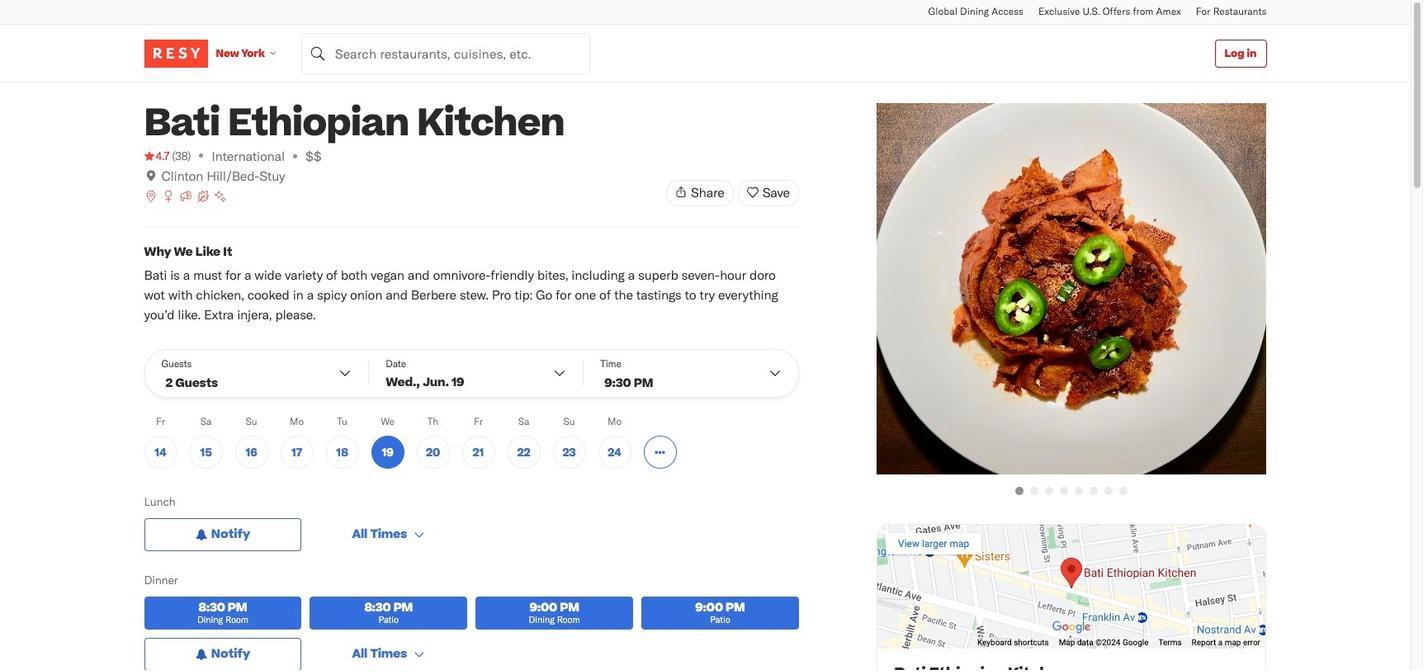 Task type: vqa. For each thing, say whether or not it's contained in the screenshot.
4.3 out of 5 stars icon
no



Task type: describe. For each thing, give the bounding box(es) containing it.
Search restaurants, cuisines, etc. text field
[[301, 33, 590, 74]]



Task type: locate. For each thing, give the bounding box(es) containing it.
4.7 out of 5 stars image
[[144, 148, 170, 164]]

None field
[[301, 33, 590, 74]]



